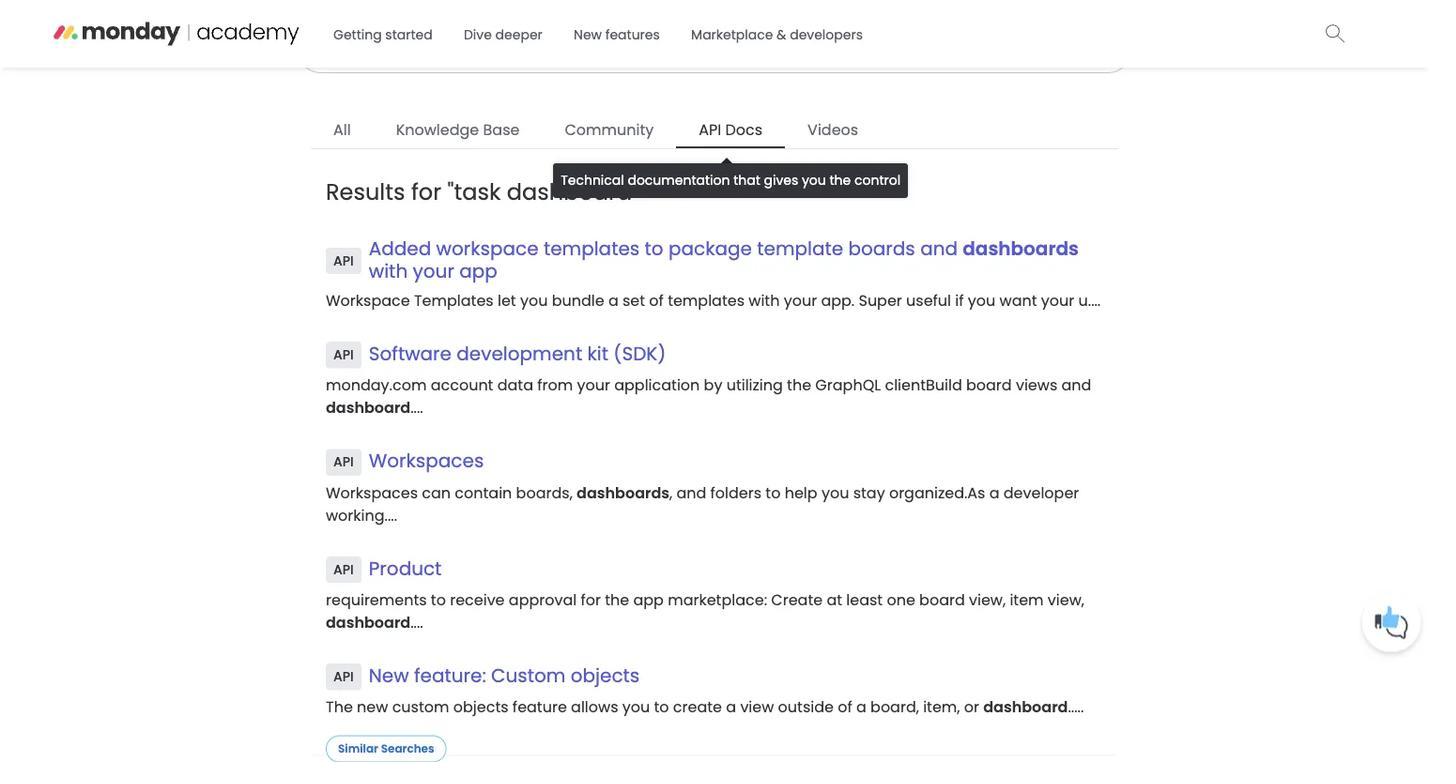 Task type: vqa. For each thing, say whether or not it's contained in the screenshot.


Task type: locate. For each thing, give the bounding box(es) containing it.
your up templates
[[413, 258, 455, 284]]

0 vertical spatial board
[[967, 375, 1012, 396]]

templates
[[544, 235, 640, 262], [668, 290, 745, 311]]

0 vertical spatial objects
[[571, 663, 640, 689]]

your inside monday.com account data from your application by utilizing the graphql clientbuild board views and dashboard ....
[[577, 375, 611, 396]]

and up useful
[[921, 235, 958, 262]]

0 horizontal spatial templates
[[544, 235, 640, 262]]

2 vertical spatial and
[[677, 482, 707, 503]]

clientbuild
[[885, 375, 963, 396]]

app left marketplace:
[[634, 590, 664, 611]]

1 horizontal spatial and
[[921, 235, 958, 262]]

a left developer
[[990, 482, 1000, 503]]

1 vertical spatial board
[[920, 590, 966, 611]]

with up workspace
[[369, 258, 408, 284]]

1 view, from the left
[[970, 590, 1006, 611]]

software development kit (sdk)
[[369, 341, 666, 367]]

your
[[413, 258, 455, 284], [784, 290, 817, 311], [1042, 290, 1075, 311], [577, 375, 611, 396]]

0 horizontal spatial and
[[677, 482, 707, 503]]

0 vertical spatial of
[[650, 290, 664, 311]]

templates up the bundle
[[544, 235, 640, 262]]

a inside ', and folders to help you stay organized.as a developer working....'
[[990, 482, 1000, 503]]

1 horizontal spatial view,
[[1048, 590, 1085, 611]]

dashboards up want
[[963, 235, 1079, 262]]

marketplace:
[[668, 590, 768, 611]]

to inside requirements to receive approval for the app marketplace: create at least one board view, item view, dashboard ....
[[431, 590, 446, 611]]

new for new feature: custom objects
[[369, 663, 409, 689]]

item
[[1010, 590, 1044, 611]]

for
[[411, 176, 442, 208], [581, 590, 601, 611]]

at
[[827, 590, 843, 611]]

workspaces up working....
[[326, 482, 418, 503]]

api up working....
[[334, 453, 354, 472]]

api up requirements
[[334, 561, 354, 579]]

of right outside
[[838, 697, 853, 718]]

with down added workspace templates to package template boards and dashboards with your app
[[749, 290, 780, 311]]

you left the stay
[[822, 482, 850, 503]]

the for app
[[605, 590, 630, 611]]

view, left item
[[970, 590, 1006, 611]]

with for app
[[369, 258, 408, 284]]

your left app.
[[784, 290, 817, 311]]

1 horizontal spatial for
[[581, 590, 601, 611]]

1 vertical spatial templates
[[668, 290, 745, 311]]

one
[[887, 590, 916, 611]]

developers
[[790, 26, 863, 44]]

1 horizontal spatial "
[[632, 176, 639, 208]]

1 horizontal spatial of
[[838, 697, 853, 718]]

least
[[847, 590, 883, 611]]

1 vertical spatial and
[[1062, 375, 1092, 396]]

1 vertical spatial with
[[749, 290, 780, 311]]

1 horizontal spatial the
[[787, 375, 812, 396]]

or
[[965, 697, 980, 718]]

package
[[669, 235, 752, 262]]

0 horizontal spatial new
[[369, 663, 409, 689]]

2 " from the left
[[632, 176, 639, 208]]

with
[[369, 258, 408, 284], [749, 290, 780, 311]]

.... down requirements
[[411, 612, 423, 633]]

board
[[967, 375, 1012, 396], [920, 590, 966, 611]]

api up workspace
[[334, 252, 354, 270]]

2 vertical spatial the
[[605, 590, 630, 611]]

want
[[1000, 290, 1038, 311]]

similar searches
[[338, 742, 435, 757]]

your left "u...."
[[1042, 290, 1075, 311]]

templates down added workspace templates to package template boards and dashboards with your app
[[668, 290, 745, 311]]

templates inside added workspace templates to package template boards and dashboards with your app
[[544, 235, 640, 262]]

dashboards right boards,
[[577, 482, 670, 503]]

to left help
[[766, 482, 781, 503]]

0 horizontal spatial of
[[650, 290, 664, 311]]

0 vertical spatial with
[[369, 258, 408, 284]]

utilizing
[[727, 375, 783, 396]]

graphql
[[816, 375, 881, 396]]

bundle
[[552, 290, 605, 311]]

the right approval
[[605, 590, 630, 611]]

and
[[921, 235, 958, 262], [1062, 375, 1092, 396], [677, 482, 707, 503]]

0 horizontal spatial app
[[460, 258, 498, 284]]

custom
[[491, 663, 566, 689]]

1 vertical spatial objects
[[454, 697, 509, 718]]

allows
[[571, 697, 619, 718]]

with inside added workspace templates to package template boards and dashboards with your app
[[369, 258, 408, 284]]

a left set
[[609, 290, 619, 311]]

board inside requirements to receive approval for the app marketplace: create at least one board view, item view, dashboard ....
[[920, 590, 966, 611]]

of right set
[[650, 290, 664, 311]]

0 vertical spatial dashboards
[[963, 235, 1079, 262]]

the for control
[[830, 171, 851, 190]]

2 horizontal spatial and
[[1062, 375, 1092, 396]]

you inside ', and folders to help you stay organized.as a developer working....'
[[822, 482, 850, 503]]

board left views
[[967, 375, 1012, 396]]

workspaces can contain boards, dashboards
[[326, 482, 670, 503]]

your down kit
[[577, 375, 611, 396]]

1 horizontal spatial with
[[749, 290, 780, 311]]

data
[[498, 375, 534, 396]]

videos
[[808, 119, 859, 140]]

1 vertical spatial app
[[634, 590, 664, 611]]

1 horizontal spatial new
[[574, 26, 602, 44]]

developer
[[1004, 482, 1080, 503]]

objects down new feature: custom objects link
[[454, 697, 509, 718]]

api up 'monday.com'
[[334, 346, 354, 364]]

workspaces link
[[369, 448, 484, 475]]

5 results
[[650, 183, 705, 202]]

view, right item
[[1048, 590, 1085, 611]]

academy logo image
[[53, 15, 318, 47]]

to left 'receive'
[[431, 590, 446, 611]]

1 .... from the top
[[411, 397, 423, 418]]

0 vertical spatial new
[[574, 26, 602, 44]]

0 vertical spatial templates
[[544, 235, 640, 262]]

marketplace
[[692, 26, 774, 44]]

0 vertical spatial app
[[460, 258, 498, 284]]

0 vertical spatial workspaces
[[369, 448, 484, 475]]

getting started
[[334, 26, 433, 44]]

all
[[334, 119, 351, 140]]

1 vertical spatial for
[[581, 590, 601, 611]]

with for app.
[[749, 290, 780, 311]]

0 vertical spatial the
[[830, 171, 851, 190]]

workspace
[[436, 235, 539, 262]]

workspace
[[326, 290, 410, 311]]

results
[[326, 176, 405, 208]]

0 horizontal spatial "
[[448, 176, 454, 208]]

2 .... from the top
[[411, 612, 423, 633]]

dashboard right the or
[[984, 697, 1069, 718]]

0 horizontal spatial board
[[920, 590, 966, 611]]

" down 'knowledge base'
[[448, 176, 454, 208]]

you
[[802, 171, 827, 190], [520, 290, 548, 311], [968, 290, 996, 311], [822, 482, 850, 503], [623, 697, 650, 718]]

1 horizontal spatial dashboards
[[963, 235, 1079, 262]]

1 vertical spatial new
[[369, 663, 409, 689]]

and right ,
[[677, 482, 707, 503]]

for left task
[[411, 176, 442, 208]]

to
[[645, 235, 664, 262], [766, 482, 781, 503], [431, 590, 446, 611], [654, 697, 669, 718]]

stay
[[854, 482, 886, 503]]

1 vertical spatial ....
[[411, 612, 423, 633]]

software development kit (sdk) link
[[369, 341, 666, 367]]

dive deeper
[[464, 26, 543, 44]]

1 vertical spatial the
[[787, 375, 812, 396]]

technical documentation that gives you the control
[[561, 171, 901, 190]]

"
[[448, 176, 454, 208], [632, 176, 639, 208]]

.... down 'monday.com'
[[411, 397, 423, 418]]

for right approval
[[581, 590, 601, 611]]

development
[[457, 341, 583, 367]]

0 horizontal spatial for
[[411, 176, 442, 208]]

the inside requirements to receive approval for the app marketplace: create at least one board view, item view, dashboard ....
[[605, 590, 630, 611]]

account
[[431, 375, 494, 396]]

board right 'one'
[[920, 590, 966, 611]]

1 vertical spatial workspaces
[[326, 482, 418, 503]]

to up set
[[645, 235, 664, 262]]

dashboard down 'monday.com'
[[326, 397, 411, 418]]

for inside requirements to receive approval for the app marketplace: create at least one board view, item view, dashboard ....
[[581, 590, 601, 611]]

base
[[483, 119, 520, 140]]

u....
[[1079, 290, 1101, 311]]

" left 5
[[632, 176, 639, 208]]

create
[[673, 697, 722, 718]]

new inside new features link
[[574, 26, 602, 44]]

dive
[[464, 26, 492, 44]]

workspace templates let you bundle a set of templates with your app. super useful if you want your u....
[[326, 290, 1101, 311]]

view,
[[970, 590, 1006, 611], [1048, 590, 1085, 611]]

app
[[460, 258, 498, 284], [634, 590, 664, 611]]

workspaces up can
[[369, 448, 484, 475]]

2 view, from the left
[[1048, 590, 1085, 611]]

0 horizontal spatial objects
[[454, 697, 509, 718]]

the right utilizing
[[787, 375, 812, 396]]

app inside requirements to receive approval for the app marketplace: create at least one board view, item view, dashboard ....
[[634, 590, 664, 611]]

new left features
[[574, 26, 602, 44]]

1 horizontal spatial app
[[634, 590, 664, 611]]

searches
[[381, 742, 435, 757]]

0 horizontal spatial the
[[605, 590, 630, 611]]

the
[[830, 171, 851, 190], [787, 375, 812, 396], [605, 590, 630, 611]]

and right views
[[1062, 375, 1092, 396]]

0 vertical spatial and
[[921, 235, 958, 262]]

1 vertical spatial dashboards
[[577, 482, 670, 503]]

app up templates
[[460, 258, 498, 284]]

workspaces
[[369, 448, 484, 475], [326, 482, 418, 503]]

outside
[[778, 697, 834, 718]]

api for added workspace templates to package template boards and
[[334, 252, 354, 270]]

api for new feature: custom objects
[[334, 668, 354, 687]]

dashboard down requirements
[[326, 612, 411, 633]]

the left control
[[830, 171, 851, 190]]

getting
[[334, 26, 382, 44]]

set
[[623, 290, 646, 311]]

technical
[[561, 171, 624, 190]]

objects up allows
[[571, 663, 640, 689]]

0 horizontal spatial with
[[369, 258, 408, 284]]

new up new
[[369, 663, 409, 689]]

1 horizontal spatial board
[[967, 375, 1012, 396]]

gives
[[764, 171, 799, 190]]

workspaces for workspaces can contain boards, dashboards
[[326, 482, 418, 503]]

api up the
[[334, 668, 354, 687]]

0 horizontal spatial view,
[[970, 590, 1006, 611]]

api
[[699, 119, 722, 140], [334, 252, 354, 270], [334, 346, 354, 364], [334, 453, 354, 472], [334, 561, 354, 579], [334, 668, 354, 687]]

2 horizontal spatial the
[[830, 171, 851, 190]]

boards,
[[516, 482, 573, 503]]

a
[[609, 290, 619, 311], [990, 482, 1000, 503], [726, 697, 737, 718], [857, 697, 867, 718]]

0 vertical spatial ....
[[411, 397, 423, 418]]

1 horizontal spatial objects
[[571, 663, 640, 689]]

dashboard
[[507, 176, 632, 208], [326, 397, 411, 418], [326, 612, 411, 633], [984, 697, 1069, 718]]

boards
[[849, 235, 916, 262]]



Task type: describe. For each thing, give the bounding box(es) containing it.
api for workspaces
[[334, 453, 354, 472]]

a left view
[[726, 697, 737, 718]]

api for product
[[334, 561, 354, 579]]

,
[[670, 482, 673, 503]]

marketplace & developers link
[[680, 18, 875, 52]]

software
[[369, 341, 452, 367]]

by
[[704, 375, 723, 396]]

feature
[[513, 697, 567, 718]]

dive deeper link
[[453, 18, 554, 52]]

the inside monday.com account data from your application by utilizing the graphql clientbuild board views and dashboard ....
[[787, 375, 812, 396]]

contain
[[455, 482, 512, 503]]

similar
[[338, 742, 379, 757]]

search logo image
[[1327, 24, 1346, 43]]

new feature: custom objects
[[369, 663, 640, 689]]

useful
[[907, 290, 952, 311]]

view
[[741, 697, 774, 718]]

results
[[662, 183, 705, 202]]

api for software development kit (sdk)
[[334, 346, 354, 364]]

a left board, on the bottom of page
[[857, 697, 867, 718]]

create
[[772, 590, 823, 611]]

folders
[[711, 482, 762, 503]]

product link
[[369, 556, 442, 582]]

1 " from the left
[[448, 176, 454, 208]]

1 vertical spatial of
[[838, 697, 853, 718]]

marketplace & developers
[[692, 26, 863, 44]]

1 horizontal spatial templates
[[668, 290, 745, 311]]

monday.com account data from your application by utilizing the graphql clientbuild board views and dashboard ....
[[326, 375, 1092, 418]]

knowledge
[[396, 119, 479, 140]]

monday.com
[[326, 375, 427, 396]]

new feature: custom objects link
[[369, 663, 640, 689]]

to inside ', and folders to help you stay organized.as a developer working....'
[[766, 482, 781, 503]]

dashboard inside monday.com account data from your application by utilizing the graphql clientbuild board views and dashboard ....
[[326, 397, 411, 418]]

working....
[[326, 505, 397, 526]]

that
[[734, 171, 761, 190]]

app.
[[822, 290, 855, 311]]

to left create in the bottom of the page
[[654, 697, 669, 718]]

.... inside monday.com account data from your application by utilizing the graphql clientbuild board views and dashboard ....
[[411, 397, 423, 418]]

from
[[538, 375, 573, 396]]

, and folders to help you stay organized.as a developer working....
[[326, 482, 1080, 526]]

new
[[357, 697, 388, 718]]

.....
[[1069, 697, 1084, 718]]

application
[[615, 375, 700, 396]]

board,
[[871, 697, 920, 718]]

super
[[859, 290, 903, 311]]

docs
[[726, 119, 763, 140]]

(sdk)
[[614, 341, 666, 367]]

new features link
[[563, 18, 672, 52]]

to inside added workspace templates to package template boards and dashboards with your app
[[645, 235, 664, 262]]

template
[[757, 235, 844, 262]]

api left docs
[[699, 119, 722, 140]]

workspaces for workspaces
[[369, 448, 484, 475]]

kit
[[588, 341, 609, 367]]

and inside ', and folders to help you stay organized.as a developer working....'
[[677, 482, 707, 503]]

0 vertical spatial for
[[411, 176, 442, 208]]

dashboard down 'community'
[[507, 176, 632, 208]]

objects for custom
[[571, 663, 640, 689]]

.... inside requirements to receive approval for the app marketplace: create at least one board view, item view, dashboard ....
[[411, 612, 423, 633]]

your inside added workspace templates to package template boards and dashboards with your app
[[413, 258, 455, 284]]

item,
[[924, 697, 961, 718]]

receive
[[450, 590, 505, 611]]

results for " task dashboard "
[[326, 176, 639, 208]]

features
[[606, 26, 660, 44]]

let
[[498, 290, 516, 311]]

views
[[1016, 375, 1058, 396]]

you right gives
[[802, 171, 827, 190]]

deeper
[[496, 26, 543, 44]]

dashboard inside requirements to receive approval for the app marketplace: create at least one board view, item view, dashboard ....
[[326, 612, 411, 633]]

and inside added workspace templates to package template boards and dashboards with your app
[[921, 235, 958, 262]]

community
[[565, 119, 654, 140]]

&
[[777, 26, 787, 44]]

requirements to receive approval for the app marketplace: create at least one board view, item view, dashboard ....
[[326, 590, 1085, 633]]

and inside monday.com account data from your application by utilizing the graphql clientbuild board views and dashboard ....
[[1062, 375, 1092, 396]]

the
[[326, 697, 353, 718]]

help
[[785, 482, 818, 503]]

organized.as
[[890, 482, 986, 503]]

you right if
[[968, 290, 996, 311]]

getting started link
[[322, 18, 444, 52]]

if
[[956, 290, 964, 311]]

dashboards inside added workspace templates to package template boards and dashboards with your app
[[963, 235, 1079, 262]]

new for new features
[[574, 26, 602, 44]]

added workspace templates to package template boards and dashboards with your app
[[369, 235, 1079, 284]]

approval
[[509, 590, 577, 611]]

you right allows
[[623, 697, 650, 718]]

app inside added workspace templates to package template boards and dashboards with your app
[[460, 258, 498, 284]]

added
[[369, 235, 431, 262]]

product
[[369, 556, 442, 582]]

can
[[422, 482, 451, 503]]

objects for custom
[[454, 697, 509, 718]]

knowledge base
[[396, 119, 520, 140]]

api docs
[[699, 119, 763, 140]]

you right the let
[[520, 290, 548, 311]]

templates
[[414, 290, 494, 311]]

task
[[454, 176, 501, 208]]

board inside monday.com account data from your application by utilizing the graphql clientbuild board views and dashboard ....
[[967, 375, 1012, 396]]

0 horizontal spatial dashboards
[[577, 482, 670, 503]]

5
[[650, 183, 659, 202]]

feature:
[[414, 663, 486, 689]]

requirements
[[326, 590, 427, 611]]

custom
[[392, 697, 450, 718]]

the new custom objects feature allows you to create a view outside of a board, item, or dashboard .....
[[326, 697, 1084, 718]]



